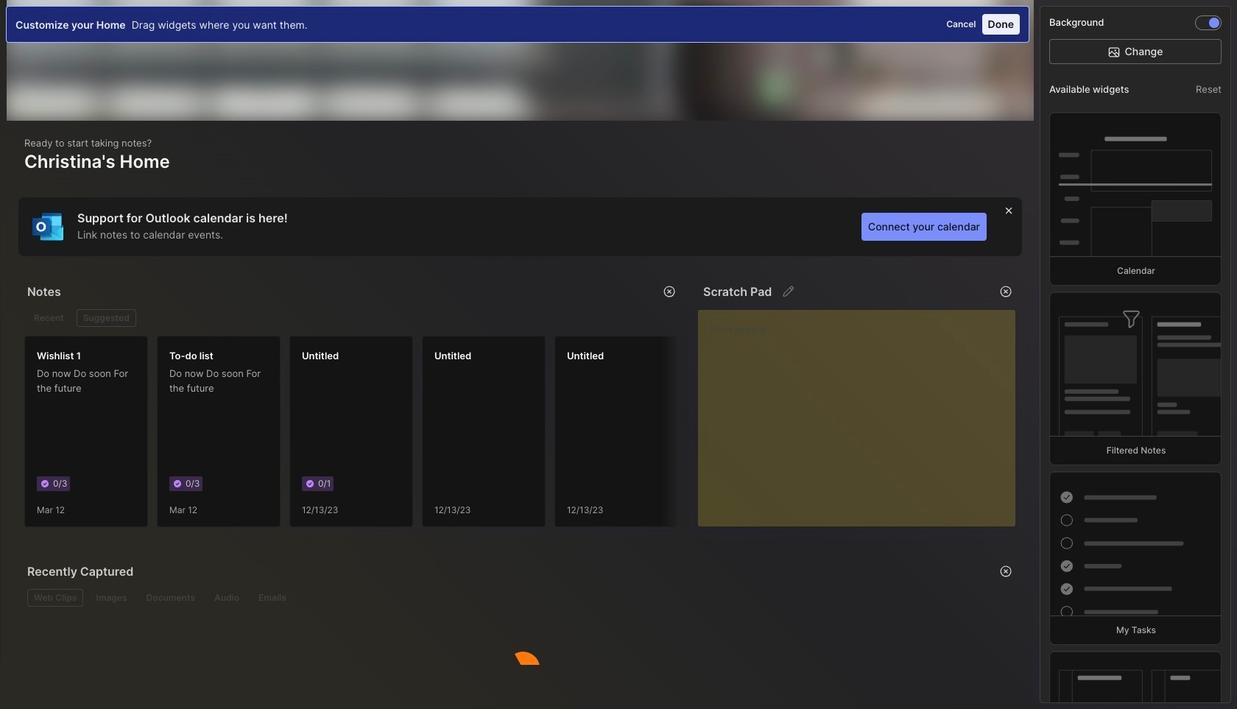 Task type: locate. For each thing, give the bounding box(es) containing it.
background image
[[1209, 18, 1219, 28]]

edit widget title image
[[782, 284, 796, 299]]



Task type: vqa. For each thing, say whether or not it's contained in the screenshot.
background icon
yes



